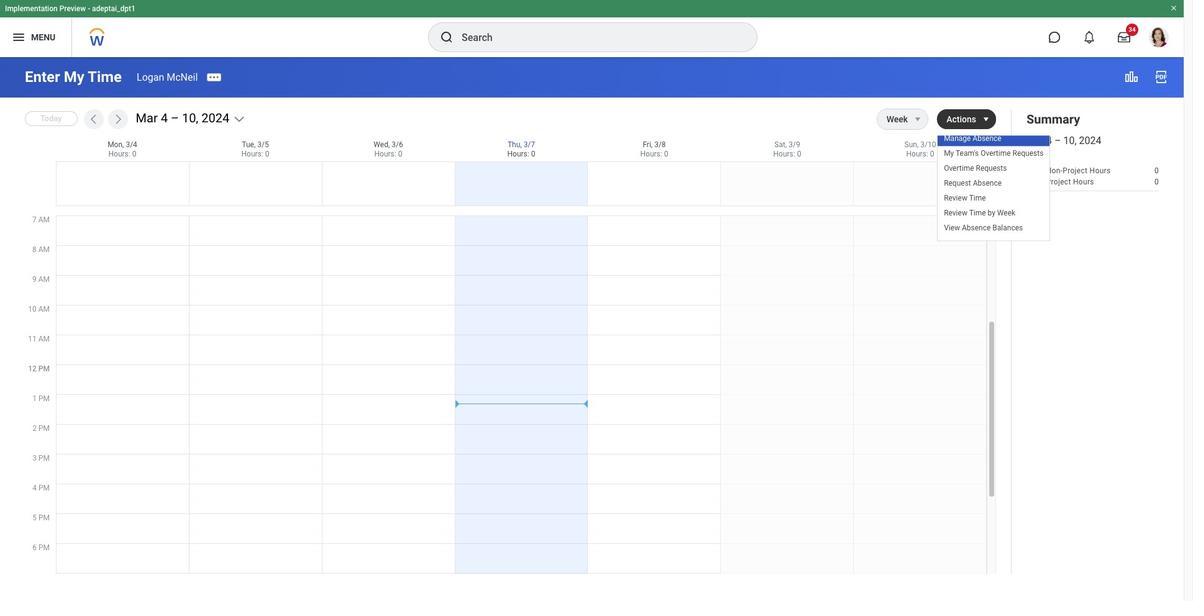 Task type: describe. For each thing, give the bounding box(es) containing it.
tue, 3/5
[[242, 140, 269, 149]]

total for total non-project hours
[[1027, 167, 1044, 176]]

view related information image
[[1124, 70, 1139, 85]]

implementation preview -   adeptai_dpt1
[[5, 4, 135, 13]]

my team's overtime requests
[[944, 141, 1044, 150]]

review time option
[[938, 183, 1050, 198]]

2 vertical spatial 4
[[32, 484, 37, 493]]

2 hours: 0 from the left
[[241, 150, 269, 158]]

34
[[1129, 26, 1136, 33]]

10 am
[[28, 305, 50, 314]]

9 am
[[32, 275, 50, 284]]

logan mcneil
[[137, 71, 198, 83]]

sun, 3/10
[[905, 140, 936, 149]]

review time
[[944, 186, 986, 195]]

am for 10 am
[[38, 305, 50, 314]]

total non-project hours
[[1027, 167, 1111, 176]]

0 vertical spatial 2024
[[201, 111, 229, 126]]

3 hours: from the left
[[374, 150, 396, 158]]

search image
[[439, 30, 454, 45]]

review for review time by week
[[944, 201, 968, 210]]

34 button
[[1111, 24, 1139, 51]]

1 vertical spatial hours
[[1073, 178, 1094, 187]]

11
[[28, 335, 36, 344]]

time inside main content
[[88, 68, 122, 86]]

view
[[944, 216, 960, 225]]

sun,
[[905, 140, 919, 149]]

fri, 3/8
[[643, 140, 666, 149]]

pm for 3 pm
[[38, 454, 50, 463]]

pm for 4 pm
[[38, 484, 50, 493]]

4 hours: 0 from the left
[[507, 150, 535, 158]]

my team's overtime requests option
[[938, 138, 1050, 153]]

5 pm
[[32, 514, 50, 523]]

today button
[[25, 111, 77, 126]]

2 hours: from the left
[[241, 150, 263, 158]]

by
[[988, 201, 996, 210]]

3/7
[[524, 140, 535, 149]]

0 horizontal spatial –
[[171, 111, 179, 126]]

pm for 1 pm
[[38, 395, 50, 403]]

10
[[28, 305, 36, 314]]

enter my time main content
[[0, 7, 1184, 602]]

today
[[40, 114, 62, 123]]

7
[[32, 216, 36, 224]]

actions
[[947, 114, 976, 124]]

overtime requests list box
[[938, 123, 1050, 228]]

0 vertical spatial hours
[[1090, 167, 1111, 176]]

actions button
[[937, 109, 976, 129]]

1 horizontal spatial mar
[[1027, 135, 1044, 147]]

overtime requests
[[944, 156, 1007, 165]]

request absence
[[944, 171, 1002, 180]]

Search Workday  search field
[[462, 24, 731, 51]]

request absence option
[[938, 168, 1050, 183]]

menu banner
[[0, 0, 1184, 57]]

logan
[[137, 71, 164, 83]]

am for 9 am
[[38, 275, 50, 284]]

manage absence option
[[938, 123, 1050, 138]]

summary
[[1027, 112, 1080, 127]]

chevron left image
[[87, 113, 100, 126]]

1 hours: 0 from the left
[[108, 150, 136, 158]]

absence for manage
[[973, 127, 1002, 135]]

0 vertical spatial mar
[[136, 111, 158, 126]]

thu,
[[508, 140, 522, 149]]

absence for request
[[973, 171, 1002, 180]]

-
[[88, 4, 90, 13]]

adeptai_dpt1
[[92, 4, 135, 13]]

9
[[32, 275, 36, 284]]

team's
[[956, 141, 979, 150]]

thu, 3/7
[[508, 140, 535, 149]]

menu
[[31, 32, 55, 42]]

preview
[[59, 4, 86, 13]]

request
[[944, 171, 971, 180]]

view absence balances option
[[938, 213, 1050, 228]]

3/9
[[789, 140, 800, 149]]

week button
[[877, 109, 908, 129]]

8 am
[[32, 245, 50, 254]]

am for 7 am
[[38, 216, 50, 224]]

pm for 6 pm
[[38, 544, 50, 552]]



Task type: vqa. For each thing, say whether or not it's contained in the screenshot.
Week button
yes



Task type: locate. For each thing, give the bounding box(es) containing it.
total for total project hours
[[1027, 178, 1044, 187]]

mar down summary at the top right of the page
[[1027, 135, 1044, 147]]

1 horizontal spatial week
[[997, 201, 1016, 210]]

0 vertical spatial absence
[[973, 127, 1002, 135]]

hours: 0
[[108, 150, 136, 158], [241, 150, 269, 158], [374, 150, 402, 158], [507, 150, 535, 158], [640, 150, 668, 158], [773, 150, 801, 158], [906, 150, 934, 158]]

5 hours: 0 from the left
[[640, 150, 668, 158]]

week right by
[[997, 201, 1016, 210]]

0 vertical spatial overtime
[[981, 141, 1011, 150]]

justify image
[[11, 30, 26, 45]]

total down total non-project hours
[[1027, 178, 1044, 187]]

2 total from the top
[[1027, 178, 1044, 187]]

tue,
[[242, 140, 256, 149]]

4
[[161, 111, 168, 126], [1047, 135, 1052, 147], [32, 484, 37, 493]]

chevron down image
[[233, 113, 246, 126]]

week left caret down image at the right of page
[[887, 114, 908, 124]]

2 vertical spatial time
[[969, 201, 986, 210]]

3
[[32, 454, 37, 463]]

review time by week
[[944, 201, 1016, 210]]

12
[[28, 365, 37, 373]]

7 pm from the top
[[38, 544, 50, 552]]

1 horizontal spatial overtime
[[981, 141, 1011, 150]]

7 hours: from the left
[[906, 150, 928, 158]]

hours: 0 down wed, 3/6
[[374, 150, 402, 158]]

my
[[64, 68, 84, 86], [944, 141, 954, 150]]

3 am from the top
[[38, 275, 50, 284]]

1 vertical spatial project
[[1046, 178, 1071, 187]]

0 vertical spatial –
[[171, 111, 179, 126]]

1 am from the top
[[38, 216, 50, 224]]

am right 7
[[38, 216, 50, 224]]

pm right 12
[[38, 365, 50, 373]]

view absence balances
[[944, 216, 1023, 225]]

pm right 6
[[38, 544, 50, 552]]

mar
[[136, 111, 158, 126], [1027, 135, 1044, 147]]

1 horizontal spatial my
[[944, 141, 954, 150]]

pm for 12 pm
[[38, 365, 50, 373]]

4 down summary at the top right of the page
[[1047, 135, 1052, 147]]

6 hours: from the left
[[773, 150, 795, 158]]

hours up total project hours
[[1090, 167, 1111, 176]]

0 horizontal spatial 2024
[[201, 111, 229, 126]]

hours: down tue, 3/5
[[241, 150, 263, 158]]

hours: 0 down tue, 3/5
[[241, 150, 269, 158]]

am right 8
[[38, 245, 50, 254]]

am for 8 am
[[38, 245, 50, 254]]

0 vertical spatial project
[[1063, 167, 1088, 176]]

1 review from the top
[[944, 186, 968, 195]]

11 am
[[28, 335, 50, 344]]

mar 4 – 10, 2024 down mcneil
[[136, 111, 229, 126]]

hours:
[[108, 150, 130, 158], [241, 150, 263, 158], [374, 150, 396, 158], [507, 150, 529, 158], [640, 150, 662, 158], [773, 150, 795, 158], [906, 150, 928, 158]]

hours: 0 down thu, 3/7
[[507, 150, 535, 158]]

–
[[171, 111, 179, 126], [1055, 135, 1061, 147]]

pm right 1
[[38, 395, 50, 403]]

notifications large image
[[1083, 31, 1096, 44]]

5 pm from the top
[[38, 484, 50, 493]]

1 vertical spatial my
[[944, 141, 954, 150]]

hours: 0 down sun, 3/10
[[906, 150, 934, 158]]

close environment banner image
[[1170, 4, 1178, 12]]

pm for 2 pm
[[38, 424, 50, 433]]

project down the non-
[[1046, 178, 1071, 187]]

1 vertical spatial time
[[969, 186, 986, 195]]

non-
[[1046, 167, 1063, 176]]

am for 11 am
[[38, 335, 50, 344]]

4 am from the top
[[38, 305, 50, 314]]

1 vertical spatial –
[[1055, 135, 1061, 147]]

4 pm from the top
[[38, 454, 50, 463]]

0 vertical spatial requests
[[1013, 141, 1044, 150]]

1 vertical spatial week
[[997, 201, 1016, 210]]

profile logan mcneil image
[[1149, 27, 1169, 50]]

2 pm
[[32, 424, 50, 433]]

3 hours: 0 from the left
[[374, 150, 402, 158]]

caret down image
[[911, 114, 925, 124]]

am right 10
[[38, 305, 50, 314]]

1 horizontal spatial 2024
[[1079, 135, 1102, 147]]

menu button
[[0, 17, 72, 57]]

pm down the 3 pm
[[38, 484, 50, 493]]

0 horizontal spatial week
[[887, 114, 908, 124]]

balances
[[993, 216, 1023, 225]]

3/5
[[257, 140, 269, 149]]

absence down caret down icon
[[973, 127, 1002, 135]]

1 vertical spatial 2024
[[1079, 135, 1102, 147]]

1 hours: from the left
[[108, 150, 130, 158]]

pm for 5 pm
[[38, 514, 50, 523]]

0 vertical spatial time
[[88, 68, 122, 86]]

0 horizontal spatial requests
[[976, 156, 1007, 165]]

total left the non-
[[1027, 167, 1044, 176]]

time for review time
[[969, 186, 986, 195]]

pm right 3
[[38, 454, 50, 463]]

10, down summary at the top right of the page
[[1064, 135, 1077, 147]]

requests
[[1013, 141, 1044, 150], [976, 156, 1007, 165]]

1 vertical spatial total
[[1027, 178, 1044, 187]]

1 horizontal spatial 10,
[[1064, 135, 1077, 147]]

hours: down sun, 3/10
[[906, 150, 928, 158]]

4 hours: from the left
[[507, 150, 529, 158]]

my inside main content
[[64, 68, 84, 86]]

mar 4 – 10, 2024 down summary at the top right of the page
[[1027, 135, 1102, 147]]

overtime requests option
[[938, 153, 1050, 168]]

1 pm
[[32, 395, 50, 403]]

1 horizontal spatial –
[[1055, 135, 1061, 147]]

am
[[38, 216, 50, 224], [38, 245, 50, 254], [38, 275, 50, 284], [38, 305, 50, 314], [38, 335, 50, 344]]

mcneil
[[167, 71, 198, 83]]

hours: down wed, 3/6
[[374, 150, 396, 158]]

review time by week option
[[938, 198, 1050, 213]]

inbox large image
[[1118, 31, 1130, 44]]

0
[[132, 150, 136, 158], [265, 150, 269, 158], [398, 150, 402, 158], [531, 150, 535, 158], [664, 150, 668, 158], [797, 150, 801, 158], [930, 150, 934, 158], [1155, 167, 1159, 176], [1155, 178, 1159, 187]]

time for review time by week
[[969, 201, 986, 210]]

wed,
[[374, 140, 390, 149]]

overtime up request
[[944, 156, 974, 165]]

0 horizontal spatial mar 4 – 10, 2024
[[136, 111, 229, 126]]

enter
[[25, 68, 60, 86]]

2 pm from the top
[[38, 395, 50, 403]]

2
[[32, 424, 37, 433]]

2 horizontal spatial 4
[[1047, 135, 1052, 147]]

total project hours
[[1027, 178, 1094, 187]]

0 vertical spatial total
[[1027, 167, 1044, 176]]

mar right 'chevron right' icon
[[136, 111, 158, 126]]

3/6
[[392, 140, 403, 149]]

requests down summary at the top right of the page
[[1013, 141, 1044, 150]]

7 hours: 0 from the left
[[906, 150, 934, 158]]

pm right 2 on the bottom of page
[[38, 424, 50, 433]]

hours: 0 down sat, 3/9 on the top right
[[773, 150, 801, 158]]

6 pm
[[32, 544, 50, 552]]

caret down image
[[979, 114, 994, 124]]

3/10
[[921, 140, 936, 149]]

0 horizontal spatial my
[[64, 68, 84, 86]]

2024
[[201, 111, 229, 126], [1079, 135, 1102, 147]]

pm right 5
[[38, 514, 50, 523]]

time
[[88, 68, 122, 86], [969, 186, 986, 195], [969, 201, 986, 210]]

0 vertical spatial week
[[887, 114, 908, 124]]

1 vertical spatial mar 4 – 10, 2024
[[1027, 135, 1102, 147]]

1 vertical spatial requests
[[976, 156, 1007, 165]]

sat,
[[775, 140, 787, 149]]

project up total project hours
[[1063, 167, 1088, 176]]

am right 9 at the top of page
[[38, 275, 50, 284]]

review down request
[[944, 186, 968, 195]]

chevron right image
[[112, 113, 124, 126]]

1 vertical spatial mar
[[1027, 135, 1044, 147]]

absence down review time by week on the top right of the page
[[962, 216, 991, 225]]

1 vertical spatial review
[[944, 201, 968, 210]]

wed, 3/6
[[374, 140, 403, 149]]

1 vertical spatial absence
[[973, 171, 1002, 180]]

hours: 0 down fri, 3/8
[[640, 150, 668, 158]]

review up view
[[944, 201, 968, 210]]

week inside option
[[997, 201, 1016, 210]]

0 vertical spatial 10,
[[182, 111, 198, 126]]

project
[[1063, 167, 1088, 176], [1046, 178, 1071, 187]]

2 am from the top
[[38, 245, 50, 254]]

0 horizontal spatial overtime
[[944, 156, 974, 165]]

2024 left chevron down image
[[201, 111, 229, 126]]

4 pm
[[32, 484, 50, 493]]

implementation
[[5, 4, 58, 13]]

review
[[944, 186, 968, 195], [944, 201, 968, 210]]

total
[[1027, 167, 1044, 176], [1027, 178, 1044, 187]]

hours: down sat, 3/9 on the top right
[[773, 150, 795, 158]]

0 vertical spatial mar 4 – 10, 2024
[[136, 111, 229, 126]]

0 horizontal spatial mar
[[136, 111, 158, 126]]

3/4
[[126, 140, 137, 149]]

3/8
[[654, 140, 666, 149]]

0 vertical spatial review
[[944, 186, 968, 195]]

mon, 3/4
[[108, 140, 137, 149]]

absence inside option
[[973, 127, 1002, 135]]

week inside button
[[887, 114, 908, 124]]

– down mcneil
[[171, 111, 179, 126]]

fri,
[[643, 140, 653, 149]]

1 vertical spatial 10,
[[1064, 135, 1077, 147]]

enter my time
[[25, 68, 122, 86]]

10, down mcneil
[[182, 111, 198, 126]]

5 hours: from the left
[[640, 150, 662, 158]]

review for review time
[[944, 186, 968, 195]]

7 am
[[32, 216, 50, 224]]

manage absence
[[944, 127, 1002, 135]]

hours down total non-project hours
[[1073, 178, 1094, 187]]

2024 up total non-project hours
[[1079, 135, 1102, 147]]

10,
[[182, 111, 198, 126], [1064, 135, 1077, 147]]

0 horizontal spatial 4
[[32, 484, 37, 493]]

1
[[32, 395, 37, 403]]

1 vertical spatial overtime
[[944, 156, 974, 165]]

absence down overtime requests option
[[973, 171, 1002, 180]]

hours: down thu, 3/7
[[507, 150, 529, 158]]

time left by
[[969, 201, 986, 210]]

6 pm from the top
[[38, 514, 50, 523]]

5
[[32, 514, 37, 523]]

5 am from the top
[[38, 335, 50, 344]]

0 horizontal spatial 10,
[[182, 111, 198, 126]]

1 pm from the top
[[38, 365, 50, 373]]

view printable version (pdf) image
[[1154, 70, 1169, 85]]

6 hours: 0 from the left
[[773, 150, 801, 158]]

8
[[32, 245, 36, 254]]

3 pm from the top
[[38, 424, 50, 433]]

1 vertical spatial 4
[[1047, 135, 1052, 147]]

4 down logan mcneil
[[161, 111, 168, 126]]

12 pm
[[28, 365, 50, 373]]

0 vertical spatial 4
[[161, 111, 168, 126]]

requests down my team's overtime requests option
[[976, 156, 1007, 165]]

2 review from the top
[[944, 201, 968, 210]]

1 horizontal spatial mar 4 – 10, 2024
[[1027, 135, 1102, 147]]

hours: down mon, 3/4
[[108, 150, 130, 158]]

manage
[[944, 127, 971, 135]]

week
[[887, 114, 908, 124], [997, 201, 1016, 210]]

1 horizontal spatial requests
[[1013, 141, 1044, 150]]

logan mcneil link
[[137, 71, 198, 83]]

hours: down fri, 3/8
[[640, 150, 662, 158]]

my down manage
[[944, 141, 954, 150]]

1 horizontal spatial 4
[[161, 111, 168, 126]]

0 vertical spatial my
[[64, 68, 84, 86]]

sat, 3/9
[[775, 140, 800, 149]]

mar 4 – 10, 2024
[[136, 111, 229, 126], [1027, 135, 1102, 147]]

absence
[[973, 127, 1002, 135], [973, 171, 1002, 180], [962, 216, 991, 225]]

2 vertical spatial absence
[[962, 216, 991, 225]]

hours
[[1090, 167, 1111, 176], [1073, 178, 1094, 187]]

overtime down manage absence option
[[981, 141, 1011, 150]]

my right enter
[[64, 68, 84, 86]]

my inside option
[[944, 141, 954, 150]]

6
[[32, 544, 37, 552]]

time up review time by week on the top right of the page
[[969, 186, 986, 195]]

– down summary at the top right of the page
[[1055, 135, 1061, 147]]

absence for view
[[962, 216, 991, 225]]

hours: 0 down mon, 3/4
[[108, 150, 136, 158]]

3 pm
[[32, 454, 50, 463]]

am right "11"
[[38, 335, 50, 344]]

1 total from the top
[[1027, 167, 1044, 176]]

time up chevron left icon
[[88, 68, 122, 86]]

pm
[[38, 365, 50, 373], [38, 395, 50, 403], [38, 424, 50, 433], [38, 454, 50, 463], [38, 484, 50, 493], [38, 514, 50, 523], [38, 544, 50, 552]]

overtime
[[981, 141, 1011, 150], [944, 156, 974, 165]]

mon,
[[108, 140, 124, 149]]

4 down 3
[[32, 484, 37, 493]]



